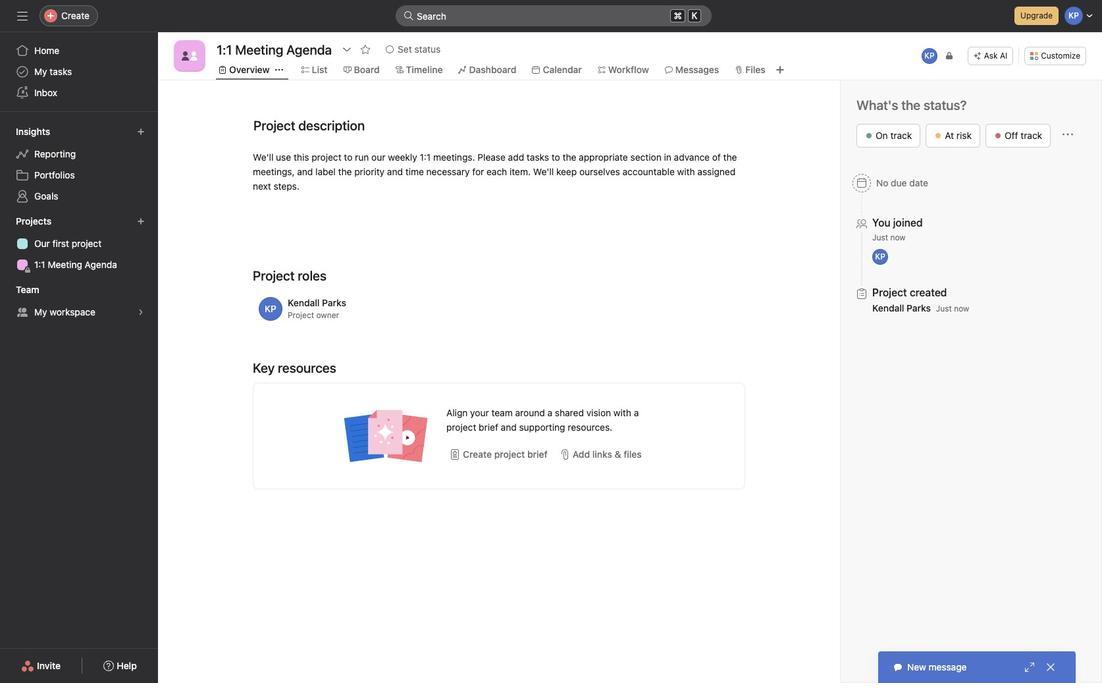 Task type: describe. For each thing, give the bounding box(es) containing it.
projects
[[16, 215, 52, 227]]

inbox link
[[8, 82, 150, 103]]

board link
[[344, 63, 380, 77]]

add tab image
[[775, 65, 786, 75]]

goals link
[[8, 186, 150, 207]]

next
[[253, 180, 271, 192]]

kendall
[[873, 303, 905, 314]]

project inside button
[[494, 449, 525, 460]]

in
[[664, 151, 672, 163]]

advance
[[674, 151, 710, 163]]

show options image
[[342, 44, 352, 55]]

create for create
[[61, 10, 90, 21]]

my for my workspace
[[34, 306, 47, 317]]

1 to from the left
[[344, 151, 353, 163]]

new message
[[908, 661, 967, 672]]

home
[[34, 45, 59, 56]]

dashboard
[[469, 64, 517, 75]]

meeting
[[48, 259, 82, 270]]

item.
[[510, 166, 531, 177]]

files
[[624, 449, 642, 460]]

expand new message image
[[1025, 662, 1035, 672]]

timeline link
[[396, 63, 443, 77]]

new project or portfolio image
[[137, 217, 145, 225]]

section
[[631, 151, 662, 163]]

board
[[354, 64, 380, 75]]

reporting
[[34, 148, 76, 159]]

for
[[472, 166, 484, 177]]

files
[[746, 64, 766, 75]]

customize button
[[1025, 47, 1087, 65]]

list
[[312, 64, 328, 75]]

no due date
[[877, 177, 929, 189]]

just inside project created kendall parks just now
[[937, 304, 952, 314]]

more actions image
[[1063, 129, 1074, 140]]

the status?
[[902, 97, 967, 113]]

timeline
[[406, 64, 443, 75]]

1 horizontal spatial we'll
[[533, 166, 554, 177]]

around
[[515, 407, 545, 418]]

people image
[[182, 48, 198, 64]]

Search tasks, projects, and more text field
[[396, 5, 712, 26]]

0 horizontal spatial kp
[[876, 252, 886, 262]]

1 horizontal spatial the
[[563, 151, 577, 163]]

upgrade
[[1021, 11, 1053, 20]]

risk
[[957, 130, 972, 141]]

label
[[316, 166, 336, 177]]

0 horizontal spatial and
[[297, 166, 313, 177]]

create for create project brief
[[463, 449, 492, 460]]

meetings,
[[253, 166, 295, 177]]

portfolios
[[34, 169, 75, 180]]

just inside you joined just now
[[873, 233, 889, 243]]

your
[[470, 407, 489, 418]]

invite
[[37, 660, 61, 671]]

add
[[573, 449, 590, 460]]

links
[[593, 449, 612, 460]]

1:1 meeting agenda link
[[8, 254, 150, 275]]

at
[[945, 130, 954, 141]]

insights
[[16, 126, 50, 137]]

joined
[[894, 217, 923, 229]]

our
[[372, 151, 386, 163]]

team button
[[13, 281, 51, 299]]

kendall parks project owner
[[288, 297, 346, 320]]

inbox
[[34, 87, 57, 98]]

parks
[[907, 303, 931, 314]]

my for my tasks
[[34, 66, 47, 77]]

use
[[276, 151, 291, 163]]

1:1 meeting agenda
[[34, 259, 117, 270]]

create project brief
[[463, 449, 548, 460]]

now inside project created kendall parks just now
[[955, 304, 970, 314]]

we'll use this project to run our weekly 1:1 meetings. please add tasks to the appropriate section in advance of the meetings, and label the priority and time necessary for each item. we'll keep ourselves accountable with assigned next steps.
[[253, 151, 740, 192]]

on track
[[876, 130, 912, 141]]

tasks inside 'global' element
[[50, 66, 72, 77]]

date
[[910, 177, 929, 189]]

Project description title text field
[[245, 112, 368, 140]]

time
[[406, 166, 424, 177]]

agenda
[[85, 259, 117, 270]]

team
[[16, 284, 39, 295]]

global element
[[0, 32, 158, 111]]

messages
[[676, 64, 719, 75]]

workflow link
[[598, 63, 649, 77]]

at risk
[[945, 130, 972, 141]]

files link
[[735, 63, 766, 77]]

portfolios link
[[8, 165, 150, 186]]

projects element
[[0, 209, 158, 278]]

necessary
[[427, 166, 470, 177]]

first
[[52, 238, 69, 249]]

goals
[[34, 190, 58, 202]]

project
[[288, 310, 314, 320]]

overview link
[[219, 63, 270, 77]]

project created
[[873, 287, 947, 299]]

set
[[398, 43, 412, 55]]

kendall parks
[[288, 297, 346, 308]]

k
[[692, 11, 698, 21]]

tasks inside we'll use this project to run our weekly 1:1 meetings. please add tasks to the appropriate section in advance of the meetings, and label the priority and time necessary for each item. we'll keep ourselves accountable with assigned next steps.
[[527, 151, 549, 163]]

0 horizontal spatial the
[[338, 166, 352, 177]]

project inside we'll use this project to run our weekly 1:1 meetings. please add tasks to the appropriate section in advance of the meetings, and label the priority and time necessary for each item. we'll keep ourselves accountable with assigned next steps.
[[312, 151, 342, 163]]

off
[[1005, 130, 1019, 141]]

add links & files
[[573, 449, 642, 460]]



Task type: locate. For each thing, give the bounding box(es) containing it.
1:1 down our
[[34, 259, 45, 270]]

you joined button
[[873, 216, 923, 229]]

0 vertical spatial just
[[873, 233, 889, 243]]

None text field
[[213, 38, 335, 61]]

create up home link
[[61, 10, 90, 21]]

create inside button
[[463, 449, 492, 460]]

2 my from the top
[[34, 306, 47, 317]]

1 horizontal spatial now
[[955, 304, 970, 314]]

just right parks
[[937, 304, 952, 314]]

this
[[294, 151, 309, 163]]

1 vertical spatial tasks
[[527, 151, 549, 163]]

of
[[713, 151, 721, 163]]

customize
[[1042, 51, 1081, 61]]

messages link
[[665, 63, 719, 77]]

kp inside kp button
[[925, 51, 935, 61]]

calendar link
[[533, 63, 582, 77]]

no due date button
[[847, 171, 935, 195]]

0 horizontal spatial we'll
[[253, 151, 274, 163]]

with inside the align your team around a shared vision with a project brief and supporting resources.
[[614, 407, 632, 418]]

upgrade button
[[1015, 7, 1059, 25]]

workspace
[[50, 306, 95, 317]]

resources.
[[568, 422, 613, 433]]

due
[[891, 177, 907, 189]]

1 horizontal spatial tasks
[[527, 151, 549, 163]]

a right vision
[[634, 407, 639, 418]]

keep
[[557, 166, 577, 177]]

2 horizontal spatial and
[[501, 422, 517, 433]]

and down weekly at left top
[[387, 166, 403, 177]]

0 vertical spatial tasks
[[50, 66, 72, 77]]

1 horizontal spatial 1:1
[[420, 151, 431, 163]]

see details, my workspace image
[[137, 308, 145, 316]]

project down team
[[494, 449, 525, 460]]

1 track from the left
[[891, 130, 912, 141]]

2 a from the left
[[634, 407, 639, 418]]

1 horizontal spatial a
[[634, 407, 639, 418]]

1 a from the left
[[548, 407, 553, 418]]

None field
[[396, 5, 712, 26]]

status
[[415, 43, 441, 55]]

now inside you joined just now
[[891, 233, 906, 243]]

1 vertical spatial kp
[[876, 252, 886, 262]]

workflow
[[608, 64, 649, 75]]

our
[[34, 238, 50, 249]]

0 horizontal spatial brief
[[479, 422, 499, 433]]

1 my from the top
[[34, 66, 47, 77]]

close image
[[1046, 662, 1056, 672]]

you joined just now
[[873, 217, 923, 243]]

1 vertical spatial just
[[937, 304, 952, 314]]

ourselves
[[580, 166, 620, 177]]

project inside the align your team around a shared vision with a project brief and supporting resources.
[[447, 422, 476, 433]]

our first project link
[[8, 233, 150, 254]]

insights element
[[0, 120, 158, 209]]

track for off track
[[1021, 130, 1043, 141]]

1 vertical spatial with
[[614, 407, 632, 418]]

projects button
[[13, 212, 63, 231]]

kp up the status?
[[925, 51, 935, 61]]

hide sidebar image
[[17, 11, 28, 21]]

set status button
[[380, 40, 447, 59]]

brief inside the align your team around a shared vision with a project brief and supporting resources.
[[479, 422, 499, 433]]

0 horizontal spatial to
[[344, 151, 353, 163]]

1 horizontal spatial just
[[937, 304, 952, 314]]

project roles
[[253, 268, 327, 283]]

0 vertical spatial brief
[[479, 422, 499, 433]]

each
[[487, 166, 507, 177]]

now right parks
[[955, 304, 970, 314]]

the up keep
[[563, 151, 577, 163]]

my down the "team" popup button in the top left of the page
[[34, 306, 47, 317]]

my up inbox
[[34, 66, 47, 77]]

we'll up meetings,
[[253, 151, 274, 163]]

off track button
[[986, 124, 1051, 148]]

appropriate
[[579, 151, 628, 163]]

kp
[[925, 51, 935, 61], [876, 252, 886, 262]]

add to starred image
[[360, 44, 371, 55]]

ask ai
[[985, 51, 1008, 61]]

key resources
[[253, 360, 336, 375]]

my inside teams element
[[34, 306, 47, 317]]

tab actions image
[[275, 66, 283, 74]]

my workspace link
[[8, 302, 150, 323]]

0 vertical spatial my
[[34, 66, 47, 77]]

align your team around a shared vision with a project brief and supporting resources.
[[447, 407, 639, 433]]

0 horizontal spatial a
[[548, 407, 553, 418]]

0 horizontal spatial tasks
[[50, 66, 72, 77]]

home link
[[8, 40, 150, 61]]

to left run
[[344, 151, 353, 163]]

now down you joined button
[[891, 233, 906, 243]]

vision
[[587, 407, 611, 418]]

to
[[344, 151, 353, 163], [552, 151, 560, 163]]

1 vertical spatial create
[[463, 449, 492, 460]]

0 horizontal spatial just
[[873, 233, 889, 243]]

steps.
[[274, 180, 300, 192]]

1:1 up time
[[420, 151, 431, 163]]

0 horizontal spatial now
[[891, 233, 906, 243]]

project down align
[[447, 422, 476, 433]]

track right on
[[891, 130, 912, 141]]

0 horizontal spatial 1:1
[[34, 259, 45, 270]]

the right of
[[724, 151, 737, 163]]

no
[[877, 177, 889, 189]]

1 vertical spatial brief
[[528, 449, 548, 460]]

0 vertical spatial kp
[[925, 51, 935, 61]]

ask ai button
[[968, 47, 1014, 65]]

0 vertical spatial we'll
[[253, 151, 274, 163]]

prominent image
[[404, 11, 414, 21]]

1 horizontal spatial to
[[552, 151, 560, 163]]

tasks
[[50, 66, 72, 77], [527, 151, 549, 163]]

new insights image
[[137, 128, 145, 136]]

assigned
[[698, 166, 736, 177]]

with
[[678, 166, 695, 177], [614, 407, 632, 418]]

0 vertical spatial create
[[61, 10, 90, 21]]

0 vertical spatial with
[[678, 166, 695, 177]]

shared
[[555, 407, 584, 418]]

1 horizontal spatial and
[[387, 166, 403, 177]]

just down you
[[873, 233, 889, 243]]

1 vertical spatial now
[[955, 304, 970, 314]]

add links & files button
[[556, 443, 645, 466]]

with down "advance"
[[678, 166, 695, 177]]

create project brief button
[[447, 443, 551, 466]]

run
[[355, 151, 369, 163]]

a
[[548, 407, 553, 418], [634, 407, 639, 418]]

project up label
[[312, 151, 342, 163]]

what's the status?
[[857, 97, 967, 113]]

1 horizontal spatial with
[[678, 166, 695, 177]]

1:1 inside we'll use this project to run our weekly 1:1 meetings. please add tasks to the appropriate section in advance of the meetings, and label the priority and time necessary for each item. we'll keep ourselves accountable with assigned next steps.
[[420, 151, 431, 163]]

0 horizontal spatial track
[[891, 130, 912, 141]]

track for on track
[[891, 130, 912, 141]]

priority
[[355, 166, 385, 177]]

now
[[891, 233, 906, 243], [955, 304, 970, 314]]

invite button
[[13, 654, 69, 678]]

2 horizontal spatial the
[[724, 151, 737, 163]]

weekly
[[388, 151, 417, 163]]

0 horizontal spatial create
[[61, 10, 90, 21]]

tasks down home
[[50, 66, 72, 77]]

create inside popup button
[[61, 10, 90, 21]]

2 track from the left
[[1021, 130, 1043, 141]]

please
[[478, 151, 506, 163]]

0 vertical spatial 1:1
[[420, 151, 431, 163]]

my inside 'global' element
[[34, 66, 47, 77]]

my tasks
[[34, 66, 72, 77]]

help button
[[95, 654, 145, 678]]

the right label
[[338, 166, 352, 177]]

1 horizontal spatial brief
[[528, 449, 548, 460]]

meetings.
[[433, 151, 475, 163]]

on track button
[[857, 124, 921, 148]]

⌘
[[674, 10, 682, 21]]

2 to from the left
[[552, 151, 560, 163]]

set status
[[398, 43, 441, 55]]

a up supporting
[[548, 407, 553, 418]]

brief down supporting
[[528, 449, 548, 460]]

my tasks link
[[8, 61, 150, 82]]

1 horizontal spatial create
[[463, 449, 492, 460]]

brief inside button
[[528, 449, 548, 460]]

1 vertical spatial 1:1
[[34, 259, 45, 270]]

1:1 inside 1:1 meeting agenda link
[[34, 259, 45, 270]]

with inside we'll use this project to run our weekly 1:1 meetings. please add tasks to the appropriate section in advance of the meetings, and label the priority and time necessary for each item. we'll keep ourselves accountable with assigned next steps.
[[678, 166, 695, 177]]

you
[[873, 217, 891, 229]]

1 horizontal spatial track
[[1021, 130, 1043, 141]]

brief down your
[[479, 422, 499, 433]]

with right vision
[[614, 407, 632, 418]]

ask
[[985, 51, 998, 61]]

project up 1:1 meeting agenda link
[[72, 238, 102, 249]]

team
[[492, 407, 513, 418]]

project created kendall parks just now
[[873, 287, 970, 314]]

accountable
[[623, 166, 675, 177]]

0 horizontal spatial with
[[614, 407, 632, 418]]

add
[[508, 151, 524, 163]]

1 horizontal spatial kp
[[925, 51, 935, 61]]

owner
[[316, 310, 339, 320]]

align
[[447, 407, 468, 418]]

to up keep
[[552, 151, 560, 163]]

and down this
[[297, 166, 313, 177]]

track right off
[[1021, 130, 1043, 141]]

create down your
[[463, 449, 492, 460]]

kp down you joined just now
[[876, 252, 886, 262]]

1 vertical spatial we'll
[[533, 166, 554, 177]]

0 vertical spatial now
[[891, 233, 906, 243]]

teams element
[[0, 278, 158, 325]]

create
[[61, 10, 90, 21], [463, 449, 492, 460]]

we'll left keep
[[533, 166, 554, 177]]

1 vertical spatial my
[[34, 306, 47, 317]]

create button
[[40, 5, 98, 26]]

track
[[891, 130, 912, 141], [1021, 130, 1043, 141]]

and inside the align your team around a shared vision with a project brief and supporting resources.
[[501, 422, 517, 433]]

kp button
[[921, 47, 939, 65]]

tasks right add
[[527, 151, 549, 163]]

and down team
[[501, 422, 517, 433]]



Task type: vqa. For each thing, say whether or not it's contained in the screenshot.
29
no



